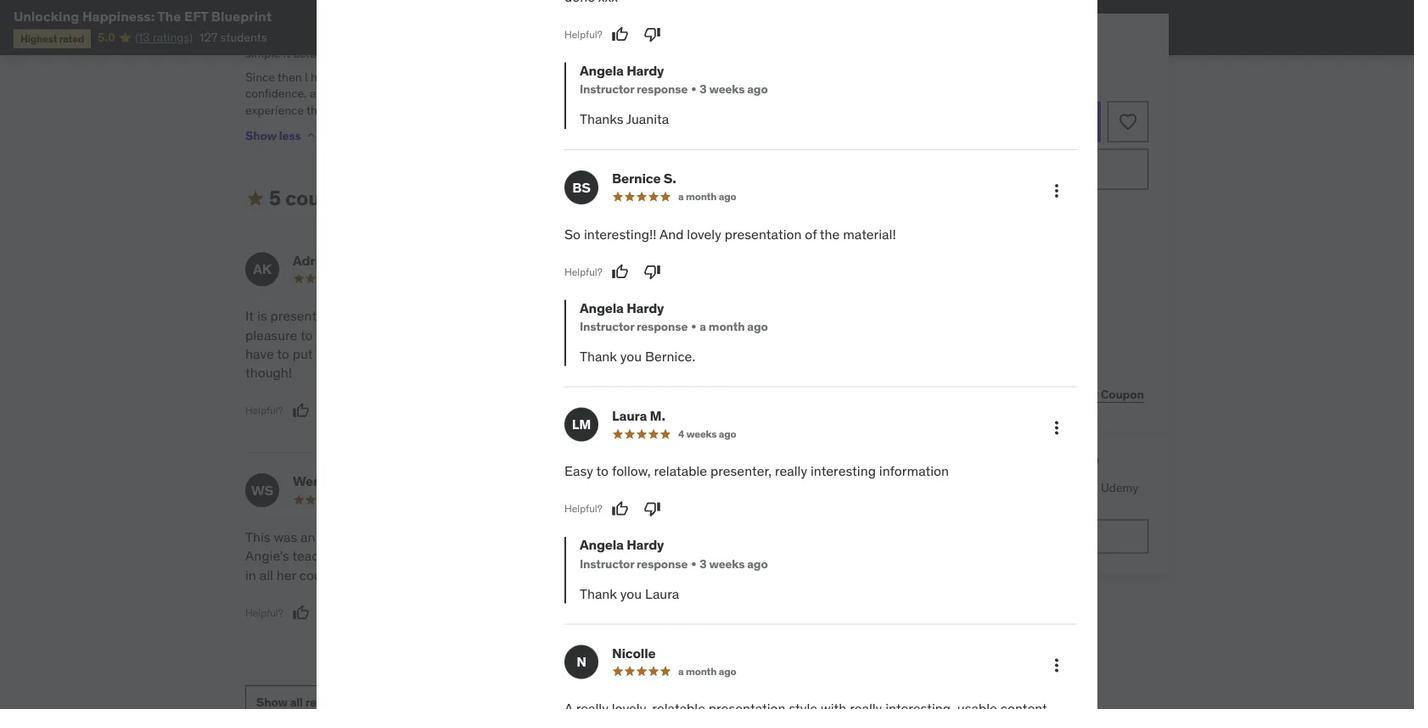 Task type: describe. For each thing, give the bounding box(es) containing it.
1 vertical spatial i
[[305, 69, 308, 84]]

to up "we"
[[697, 529, 709, 546]]

access
[[979, 480, 1015, 496]]

to inside it was when i finally discovered the unexpected and remarkable secret of how it all works, and realized how simple it actually is to get there, my every experience was transformed very quickly. since then i have specialized in helping adults who suffer from the symptoms of a lack of self love like low confidence, anxiety or fear and depression, social anxiety, super sensitivity, and anger, so that they too can experience their own phenomenal capacity for freedom, happiness and contentment.
[[348, 46, 359, 61]]

helpful? for so interesting!! and lovely presentation of the material!
[[565, 266, 603, 279]]

mark review by laura m. as unhelpful image
[[644, 502, 661, 518]]

s. for wendy s.
[[340, 473, 352, 490]]

all inside it was when i finally discovered the unexpected and remarkable secret of how it all works, and realized how simple it actually is to get there, my every experience was transformed very quickly. since then i have specialized in helping adults who suffer from the symptoms of a lack of self love like low confidence, anxiety or fear and depression, social anxiety, super sensitivity, and anger, so that they too can experience their own phenomenal capacity for freedom, happiness and contentment.
[[667, 29, 679, 44]]

from inside the it is presented lively and engage the student. a pleasure to watch. interesting concept. you will have to put in some work from your side, though!
[[400, 345, 428, 363]]

job.
[[635, 326, 657, 344]]

done
[[556, 326, 587, 344]]

hardy for thanks juanita
[[627, 62, 664, 79]]

how for and
[[632, 29, 654, 44]]

shane
[[604, 473, 644, 490]]

when
[[279, 29, 308, 44]]

ratings)
[[153, 30, 193, 45]]

highest rated
[[20, 32, 84, 45]]

is inside it was when i finally discovered the unexpected and remarkable secret of how it all works, and realized how simple it actually is to get there, my every experience was transformed very quickly. since then i have specialized in helping adults who suffer from the symptoms of a lack of self love like low confidence, anxiety or fear and depression, social anxiety, super sensitivity, and anger, so that they too can experience their own phenomenal capacity for freedom, happiness and contentment.
[[337, 46, 346, 61]]

us
[[744, 586, 758, 603]]

in inside this was an awesome course, i really enjoy angie's teaching and have learnt a lot from her in all her courses!
[[245, 567, 256, 584]]

was for it was when i finally discovered the unexpected and remarkable secret of how it all works, and realized how simple it actually is to get there, my every experience was transformed very quickly. since then i have specialized in helping adults who suffer from the symptoms of a lack of self love like low confidence, anxiety or fear and depression, social anxiety, super sensitivity, and anger, so that they too can experience their own phenomenal capacity for freedom, happiness and contentment.
[[256, 29, 276, 44]]

angie's
[[245, 548, 289, 565]]

freedom,
[[492, 102, 540, 118]]

of down quickly.
[[654, 69, 665, 84]]

2 horizontal spatial how
[[786, 29, 808, 44]]

you
[[483, 326, 506, 344]]

enjoy
[[470, 529, 502, 546]]

to right easy
[[596, 463, 609, 481]]

bernice s.
[[612, 170, 676, 188]]

mark review by juanita s. as helpful image
[[612, 26, 629, 43]]

less
[[279, 128, 301, 143]]

of down 'programmed'
[[802, 567, 814, 584]]

helpful.
[[596, 307, 641, 325]]

the up my
[[411, 29, 429, 44]]

0 vertical spatial 5
[[269, 186, 281, 211]]

1 vertical spatial was
[[528, 46, 548, 61]]

happiness
[[543, 102, 597, 118]]

really helpful. appreciate the coach, she has done a good job.
[[556, 307, 826, 344]]

1 horizontal spatial it
[[657, 29, 664, 44]]

angela for thank you bernice.
[[580, 300, 624, 317]]

1 vertical spatial experience
[[245, 102, 304, 118]]

eft
[[184, 7, 208, 25]]

anxiety
[[310, 86, 348, 101]]

quickly.
[[644, 46, 684, 61]]

easy to follow, relatable presenter, really interesting information
[[565, 463, 949, 481]]

you for bernice.
[[621, 348, 642, 366]]

anxiety,
[[508, 86, 549, 101]]

mark review by shane p. as helpful image
[[603, 643, 620, 660]]

ways
[[670, 567, 700, 584]]

follow,
[[612, 463, 651, 481]]

response for thank you laura
[[637, 557, 688, 572]]

helpful? for great course, gets one to work on their inner sub conscious and how we get programmed over the years and ways to unwind some of those belief systems that keep us from realising the version of ourselves!
[[556, 645, 594, 658]]

helpful? left mark review by kajal d. as helpful icon
[[556, 366, 594, 379]]

student.
[[467, 307, 517, 325]]

lm
[[572, 417, 591, 434]]

response for thanks juanita
[[637, 82, 688, 97]]

mark review by adri k. as helpful image
[[293, 403, 310, 420]]

in inside the it is presented lively and engage the student. a pleasure to watch. interesting concept. you will have to put in some work from your side, though!
[[316, 345, 327, 363]]

0 vertical spatial really
[[775, 463, 808, 481]]

the down thank you laura
[[610, 605, 630, 622]]

phenomenal
[[359, 102, 424, 118]]

apply coupon
[[1067, 387, 1144, 403]]

shane p.
[[604, 473, 658, 490]]

courses!
[[299, 567, 351, 584]]

1 vertical spatial weeks
[[687, 428, 717, 441]]

wendy
[[293, 473, 337, 490]]

can
[[786, 86, 805, 101]]

will
[[509, 326, 529, 344]]

version
[[634, 605, 678, 622]]

and
[[660, 226, 684, 243]]

angela for thank you laura
[[580, 537, 624, 555]]

the up belief
[[585, 567, 605, 584]]

m.
[[650, 408, 665, 425]]

0 horizontal spatial course
[[285, 186, 350, 211]]

put
[[293, 345, 313, 363]]

kajal d.
[[604, 252, 651, 269]]

apply coupon button
[[1062, 378, 1149, 412]]

course, inside this was an awesome course, i really enjoy angie's teaching and have learnt a lot from her in all her courses!
[[380, 529, 424, 546]]

discovered
[[351, 29, 409, 44]]

get
[[901, 480, 920, 496]]

that inside 'great course, gets one to work on their inner sub conscious and how we get programmed over the years and ways to unwind some of those belief systems that keep us from realising the version of ourselves!'
[[683, 586, 708, 603]]

and inside the it is presented lively and engage the student. a pleasure to watch. interesting concept. you will have to put in some work from your side, though!
[[369, 307, 392, 325]]

3 for thanks juanita
[[700, 82, 707, 97]]

like
[[761, 69, 779, 84]]

• for thanks juanita
[[691, 82, 697, 97]]

show less button
[[245, 119, 318, 153]]

3 for thank you laura
[[700, 557, 707, 572]]

mark review by shane p. as unhelpful image
[[636, 643, 653, 660]]

and up the 'phenomenal'
[[388, 86, 408, 101]]

adri k.
[[293, 252, 335, 269]]

every
[[435, 46, 463, 61]]

and down gets
[[646, 548, 668, 565]]

weeks for thank you laura
[[709, 557, 745, 572]]

and down sensitivity,
[[600, 102, 620, 118]]

relatable
[[654, 463, 707, 481]]

sensitivity,
[[584, 86, 640, 101]]

information
[[880, 463, 949, 481]]

25,000+
[[1032, 480, 1078, 496]]

0 vertical spatial i
[[311, 29, 314, 44]]

my
[[416, 46, 432, 61]]

ago left low
[[747, 82, 768, 97]]

your inside the it is presented lively and engage the student. a pleasure to watch. interesting concept. you will have to put in some work from your side, though!
[[432, 345, 458, 363]]

suffer
[[516, 69, 546, 84]]

0 vertical spatial her
[[506, 548, 526, 565]]

transformed
[[551, 46, 616, 61]]

more
[[997, 453, 1036, 473]]

• for thank you laura
[[691, 557, 697, 572]]

a month ago for bernice s.
[[678, 191, 737, 204]]

lack
[[677, 69, 698, 84]]

appreciate
[[644, 307, 710, 325]]

specialized
[[339, 69, 398, 84]]

bs
[[573, 179, 591, 196]]

and up the who
[[497, 29, 517, 44]]

adri
[[293, 252, 319, 269]]

mark review by wendy s. as helpful image
[[293, 605, 310, 622]]

presented
[[270, 307, 332, 325]]

some inside 'great course, gets one to work on their inner sub conscious and how we get programmed over the years and ways to unwind some of those belief systems that keep us from realising the version of ourselves!'
[[766, 567, 799, 584]]

is inside the it is presented lively and engage the student. a pleasure to watch. interesting concept. you will have to put in some work from your side, though!
[[257, 307, 267, 325]]

blueprint
[[211, 7, 272, 25]]

it for it is presented lively and engage the student. a pleasure to watch. interesting concept. you will have to put in some work from your side, though!
[[245, 307, 254, 325]]

realising
[[556, 605, 607, 622]]

so
[[565, 226, 581, 243]]

of up so
[[701, 69, 712, 84]]

one
[[671, 529, 694, 546]]

month for nicolle
[[686, 666, 717, 679]]

s. for bernice s.
[[664, 170, 676, 188]]

instructor for thank you bernice.
[[580, 319, 634, 335]]

angela hardy instructor response • 3 weeks ago for thanks juanita
[[580, 62, 768, 97]]

mark review by kajal d. as helpful image
[[603, 365, 620, 381]]

bernice
[[612, 170, 661, 188]]

people?
[[1039, 453, 1099, 473]]

great course, gets one to work on their inner sub conscious and how we get programmed over the years and ways to unwind some of those belief systems that keep us from realising the version of ourselves!
[[556, 529, 825, 622]]

of up very at the top of the page
[[619, 29, 629, 44]]

engage
[[395, 307, 440, 325]]

the inside the it is presented lively and engage the student. a pleasure to watch. interesting concept. you will have to put in some work from your side, though!
[[443, 307, 463, 325]]

d.
[[638, 252, 651, 269]]

• for thank you bernice.
[[691, 319, 697, 335]]

super
[[552, 86, 581, 101]]

lively
[[335, 307, 366, 325]]

anytime,
[[945, 497, 991, 512]]

xsmall image
[[304, 129, 318, 142]]

and up contentment.
[[643, 86, 663, 101]]

month inside angela hardy instructor response • a month ago
[[709, 319, 745, 335]]

from inside this was an awesome course, i really enjoy angie's teaching and have learnt a lot from her in all her courses!
[[474, 548, 503, 565]]

teaching
[[292, 548, 345, 565]]

secret
[[583, 29, 616, 44]]

5 inside "training 5 or more people? get your team access to 25,000+ top udemy courses anytime, anywhere."
[[965, 453, 974, 473]]

that inside it was when i finally discovered the unexpected and remarkable secret of how it all works, and realized how simple it actually is to get there, my every experience was transformed very quickly. since then i have specialized in helping adults who suffer from the symptoms of a lack of self love like low confidence, anxiety or fear and depression, social anxiety, super sensitivity, and anger, so that they too can experience their own phenomenal capacity for freedom, happiness and contentment.
[[716, 86, 738, 101]]

their inside it was when i finally discovered the unexpected and remarkable secret of how it all works, and realized how simple it actually is to get there, my every experience was transformed very quickly. since then i have specialized in helping adults who suffer from the symptoms of a lack of self love like low confidence, anxiety or fear and depression, social anxiety, super sensitivity, and anger, so that they too can experience their own phenomenal capacity for freedom, happiness and contentment.
[[307, 102, 331, 118]]

to inside "training 5 or more people? get your team access to 25,000+ top udemy courses anytime, anywhere."
[[1018, 480, 1029, 496]]

4 weeks ago
[[678, 428, 737, 441]]

they
[[740, 86, 763, 101]]

1 vertical spatial laura
[[645, 586, 679, 603]]

response for thank you bernice.
[[637, 319, 688, 335]]

(13
[[135, 30, 150, 45]]

keep
[[711, 586, 741, 603]]

thanks
[[580, 111, 624, 128]]



Task type: locate. For each thing, give the bounding box(es) containing it.
2 3 from the top
[[700, 557, 707, 572]]

from up super
[[549, 69, 574, 84]]

0 vertical spatial course
[[285, 186, 350, 211]]

and down awesome
[[349, 548, 371, 565]]

was down remarkable
[[528, 46, 548, 61]]

5 up 'team'
[[965, 453, 974, 473]]

2 vertical spatial have
[[374, 548, 403, 565]]

i up learnt
[[427, 529, 431, 546]]

in right put
[[316, 345, 327, 363]]

thank for thank you laura
[[580, 586, 617, 603]]

then
[[278, 69, 302, 84]]

0 vertical spatial some
[[330, 345, 364, 363]]

you right mark review by kajal d. as helpful icon
[[621, 348, 642, 366]]

0 vertical spatial get
[[362, 46, 380, 61]]

of right presentation
[[805, 226, 817, 243]]

• left so
[[691, 82, 697, 97]]

experience
[[466, 46, 525, 61], [245, 102, 304, 118]]

since
[[245, 69, 275, 84]]

adults
[[455, 69, 488, 84]]

their up 'programmed'
[[764, 529, 791, 546]]

get down discovered
[[362, 46, 380, 61]]

response down gets
[[637, 557, 688, 572]]

0 horizontal spatial that
[[683, 586, 708, 603]]

angela for thanks juanita
[[580, 62, 624, 79]]

1 thank from the top
[[580, 348, 617, 366]]

course, up learnt
[[380, 529, 424, 546]]

2 you from the top
[[621, 586, 642, 603]]

it inside it was when i finally discovered the unexpected and remarkable secret of how it all works, and realized how simple it actually is to get there, my every experience was transformed very quickly. since then i have specialized in helping adults who suffer from the symptoms of a lack of self love like low confidence, anxiety or fear and depression, social anxiety, super sensitivity, and anger, so that they too can experience their own phenomenal capacity for freedom, happiness and contentment.
[[245, 29, 253, 44]]

1 vertical spatial really
[[434, 529, 467, 546]]

thank down the "good"
[[580, 348, 617, 366]]

3 • from the top
[[691, 557, 697, 572]]

0 horizontal spatial it
[[283, 46, 290, 61]]

get inside 'great course, gets one to work on their inner sub conscious and how we get programmed over the years and ways to unwind some of those belief systems that keep us from realising the version of ourselves!'
[[721, 548, 741, 565]]

ago inside angela hardy instructor response • a month ago
[[747, 319, 768, 335]]

additional actions for review by laura m. image
[[1047, 419, 1067, 439]]

from right us
[[762, 586, 790, 603]]

a month ago up lovely
[[678, 191, 737, 204]]

s. right wendy
[[340, 473, 352, 490]]

1 vertical spatial or
[[978, 453, 993, 473]]

0 vertical spatial 3
[[700, 82, 707, 97]]

1 horizontal spatial get
[[721, 548, 741, 565]]

that down self
[[716, 86, 738, 101]]

helpful? for easy to follow, relatable presenter, really interesting information
[[565, 503, 603, 516]]

work inside the it is presented lively and engage the student. a pleasure to watch. interesting concept. you will have to put in some work from your side, though!
[[367, 345, 397, 363]]

1 horizontal spatial course
[[1007, 387, 1044, 403]]

hardy for thank you bernice.
[[627, 300, 664, 317]]

1 vertical spatial their
[[764, 529, 791, 546]]

highest
[[20, 32, 57, 45]]

1 course, from the left
[[380, 529, 424, 546]]

1 vertical spatial •
[[691, 319, 697, 335]]

in
[[401, 69, 410, 84], [316, 345, 327, 363], [245, 567, 256, 584]]

how inside 'great course, gets one to work on their inner sub conscious and how we get programmed over the years and ways to unwind some of those belief systems that keep us from realising the version of ourselves!'
[[672, 548, 697, 565]]

all inside this was an awesome course, i really enjoy angie's teaching and have learnt a lot from her in all her courses!
[[260, 567, 273, 584]]

0 vertical spatial s.
[[664, 170, 676, 188]]

work left on
[[712, 529, 742, 546]]

2 hardy from the top
[[627, 300, 664, 317]]

course
[[285, 186, 350, 211], [1007, 387, 1044, 403]]

2 thank from the top
[[580, 586, 617, 603]]

1 angela from the top
[[580, 62, 624, 79]]

0 vertical spatial laura
[[612, 408, 647, 425]]

1 vertical spatial it
[[283, 46, 290, 61]]

1 horizontal spatial course,
[[594, 529, 638, 546]]

gift this course
[[960, 387, 1044, 403]]

a inside angela hardy instructor response • a month ago
[[700, 319, 706, 335]]

courses
[[901, 497, 943, 512]]

1 vertical spatial s.
[[340, 473, 352, 490]]

a
[[668, 69, 674, 84], [678, 191, 684, 204], [700, 319, 706, 335], [590, 326, 597, 344], [445, 548, 452, 565], [678, 666, 684, 679]]

and up systems
[[644, 567, 667, 584]]

1 vertical spatial 5
[[965, 453, 974, 473]]

helpful? left mark review by bernice s. as helpful icon
[[565, 266, 603, 279]]

depression,
[[410, 86, 472, 101]]

1 vertical spatial hardy
[[627, 300, 664, 317]]

have inside it was when i finally discovered the unexpected and remarkable secret of how it all works, and realized how simple it actually is to get there, my every experience was transformed very quickly. since then i have specialized in helping adults who suffer from the symptoms of a lack of self love like low confidence, anxiety or fear and depression, social anxiety, super sensitivity, and anger, so that they too can experience their own phenomenal capacity for freedom, happiness and contentment.
[[311, 69, 336, 84]]

your inside "training 5 or more people? get your team access to 25,000+ top udemy courses anytime, anywhere."
[[923, 480, 946, 496]]

i inside this was an awesome course, i really enjoy angie's teaching and have learnt a lot from her in all her courses!
[[427, 529, 431, 546]]

0 horizontal spatial get
[[362, 46, 380, 61]]

contentment.
[[623, 102, 694, 118]]

response inside angela hardy instructor response • a month ago
[[637, 319, 688, 335]]

n
[[577, 654, 587, 672]]

low
[[782, 69, 800, 84]]

systems
[[631, 586, 680, 603]]

the left material!
[[820, 226, 840, 243]]

have
[[311, 69, 336, 84], [245, 345, 274, 363], [374, 548, 403, 565]]

works,
[[682, 29, 716, 44]]

it up "simple"
[[245, 29, 253, 44]]

laura up version
[[645, 586, 679, 603]]

1 vertical spatial month
[[709, 319, 745, 335]]

have inside the it is presented lively and engage the student. a pleasure to watch. interesting concept. you will have to put in some work from your side, though!
[[245, 345, 274, 363]]

hardy up years
[[627, 537, 664, 555]]

how for inner
[[672, 548, 697, 565]]

1 angela hardy instructor response • 3 weeks ago from the top
[[580, 62, 768, 97]]

0 horizontal spatial experience
[[245, 102, 304, 118]]

presentation
[[725, 226, 802, 243]]

or inside it was when i finally discovered the unexpected and remarkable secret of how it all works, and realized how simple it actually is to get there, my every experience was transformed very quickly. since then i have specialized in helping adults who suffer from the symptoms of a lack of self love like low confidence, anxiety or fear and depression, social anxiety, super sensitivity, and anger, so that they too can experience their own phenomenal capacity for freedom, happiness and contentment.
[[351, 86, 361, 101]]

2 • from the top
[[691, 319, 697, 335]]

symptoms
[[597, 69, 652, 84]]

3 angela from the top
[[580, 537, 624, 555]]

that down ways
[[683, 586, 708, 603]]

2 horizontal spatial in
[[401, 69, 410, 84]]

127 students
[[200, 30, 267, 45]]

0 vertical spatial or
[[351, 86, 361, 101]]

the
[[411, 29, 429, 44], [576, 69, 594, 84], [820, 226, 840, 243], [443, 307, 463, 325], [713, 307, 733, 325], [585, 567, 605, 584], [610, 605, 630, 622]]

over
[[556, 567, 582, 584]]

1 vertical spatial all
[[260, 567, 273, 584]]

instructor for thanks juanita
[[580, 82, 634, 97]]

response
[[637, 82, 688, 97], [637, 319, 688, 335], [637, 557, 688, 572]]

course up adri k.
[[285, 186, 350, 211]]

we
[[700, 548, 717, 565]]

0 horizontal spatial how
[[632, 29, 654, 44]]

1 vertical spatial that
[[683, 586, 708, 603]]

laura m.
[[612, 408, 665, 425]]

2 vertical spatial month
[[686, 666, 717, 679]]

0 vertical spatial it
[[245, 29, 253, 44]]

a inside the really helpful. appreciate the coach, she has done a good job.
[[590, 326, 597, 344]]

2 course, from the left
[[594, 529, 638, 546]]

social
[[475, 86, 505, 101]]

helpful? left the mark review by adri k. as helpful icon
[[245, 404, 283, 417]]

experience down confidence,
[[245, 102, 304, 118]]

additional actions for review by bernice s. image
[[1047, 181, 1067, 202]]

1 you from the top
[[621, 348, 642, 366]]

0 vertical spatial is
[[337, 46, 346, 61]]

it up quickly.
[[657, 29, 664, 44]]

from inside it was when i finally discovered the unexpected and remarkable secret of how it all works, and realized how simple it actually is to get there, my every experience was transformed very quickly. since then i have specialized in helping adults who suffer from the symptoms of a lack of self love like low confidence, anxiety or fear and depression, social anxiety, super sensitivity, and anger, so that they too can experience their own phenomenal capacity for freedom, happiness and contentment.
[[549, 69, 574, 84]]

is up pleasure
[[257, 307, 267, 325]]

unlocking
[[14, 7, 79, 25]]

1 vertical spatial her
[[277, 567, 296, 584]]

their inside 'great course, gets one to work on their inner sub conscious and how we get programmed over the years and ways to unwind some of those belief systems that keep us from realising the version of ourselves!'
[[764, 529, 791, 546]]

weeks up keep at the right of the page
[[709, 557, 745, 572]]

mark review by juanita s. as unhelpful image
[[644, 26, 661, 43]]

to left put
[[277, 345, 289, 363]]

(13 ratings)
[[135, 30, 193, 45]]

coach,
[[736, 307, 776, 325]]

2 instructor from the top
[[580, 319, 634, 335]]

your up courses
[[923, 480, 946, 496]]

a month ago
[[678, 191, 737, 204], [678, 666, 737, 679]]

who
[[491, 69, 513, 84]]

it inside the it is presented lively and engage the student. a pleasure to watch. interesting concept. you will have to put in some work from your side, though!
[[245, 307, 254, 325]]

bernice.
[[645, 348, 696, 366]]

5.0
[[98, 30, 115, 45]]

years
[[608, 567, 641, 584]]

0 vertical spatial angela
[[580, 62, 624, 79]]

0 vertical spatial weeks
[[709, 82, 745, 97]]

awesome
[[319, 529, 376, 546]]

course, inside 'great course, gets one to work on their inner sub conscious and how we get programmed over the years and ways to unwind some of those belief systems that keep us from realising the version of ourselves!'
[[594, 529, 638, 546]]

angela hardy instructor response • 3 weeks ago for thank you laura
[[580, 537, 768, 572]]

very
[[619, 46, 641, 61]]

0 vertical spatial in
[[401, 69, 410, 84]]

a month ago down ourselves! on the bottom of page
[[678, 666, 737, 679]]

5 right medium icon
[[269, 186, 281, 211]]

to up the specialized
[[348, 46, 359, 61]]

get inside it was when i finally discovered the unexpected and remarkable secret of how it all works, and realized how simple it actually is to get there, my every experience was transformed very quickly. since then i have specialized in helping adults who suffer from the symptoms of a lack of self love like low confidence, anxiety or fear and depression, social anxiety, super sensitivity, and anger, so that they too can experience their own phenomenal capacity for freedom, happiness and contentment.
[[362, 46, 380, 61]]

fear
[[364, 86, 385, 101]]

3 instructor from the top
[[580, 557, 634, 572]]

helpful?
[[565, 28, 603, 41], [565, 266, 603, 279], [556, 366, 594, 379], [245, 404, 283, 417], [565, 503, 603, 516], [245, 607, 283, 620], [556, 645, 594, 658]]

own
[[334, 102, 356, 118]]

0 vertical spatial have
[[311, 69, 336, 84]]

medium image
[[245, 189, 266, 209]]

the down transformed
[[576, 69, 594, 84]]

1 it from the top
[[245, 29, 253, 44]]

learnt
[[406, 548, 442, 565]]

wishlist image
[[1118, 112, 1139, 132]]

0 vertical spatial response
[[637, 82, 688, 97]]

month for bernice s.
[[686, 191, 717, 204]]

• inside angela hardy instructor response • a month ago
[[691, 319, 697, 335]]

their down 'anxiety' on the top left of the page
[[307, 102, 331, 118]]

1 vertical spatial course
[[1007, 387, 1044, 403]]

1 vertical spatial some
[[766, 567, 799, 584]]

2 angela hardy instructor response • 3 weeks ago from the top
[[580, 537, 768, 572]]

0 horizontal spatial some
[[330, 345, 364, 363]]

how right 'realized' at the top of the page
[[786, 29, 808, 44]]

2 vertical spatial angela
[[580, 537, 624, 555]]

mark review by bernice s. as unhelpful image
[[644, 264, 661, 281]]

0 vertical spatial work
[[367, 345, 397, 363]]

or up the access
[[978, 453, 993, 473]]

some down watch.
[[330, 345, 364, 363]]

you
[[621, 348, 642, 366], [621, 586, 642, 603]]

1 horizontal spatial experience
[[466, 46, 525, 61]]

0 vertical spatial angela hardy instructor response • 3 weeks ago
[[580, 62, 768, 97]]

the up concept.
[[443, 307, 463, 325]]

or
[[351, 86, 361, 101], [978, 453, 993, 473]]

to
[[348, 46, 359, 61], [300, 326, 313, 344], [277, 345, 289, 363], [596, 463, 609, 481], [1018, 480, 1029, 496], [697, 529, 709, 546], [703, 567, 715, 584]]

helpful? for it is presented lively and engage the student. a pleasure to watch. interesting concept. you will have to put in some work from your side, though!
[[245, 404, 283, 417]]

weeks for thanks juanita
[[709, 82, 745, 97]]

you for laura
[[621, 586, 642, 603]]

a inside it was when i finally discovered the unexpected and remarkable secret of how it all works, and realized how simple it actually is to get there, my every experience was transformed very quickly. since then i have specialized in helping adults who suffer from the symptoms of a lack of self love like low confidence, anxiety or fear and depression, social anxiety, super sensitivity, and anger, so that they too can experience their own phenomenal capacity for freedom, happiness and contentment.
[[668, 69, 674, 84]]

some down 'programmed'
[[766, 567, 799, 584]]

2 vertical spatial was
[[274, 529, 297, 546]]

wendy s.
[[293, 473, 352, 490]]

though!
[[245, 364, 292, 382]]

thank for thank you bernice.
[[580, 348, 617, 366]]

2 response from the top
[[637, 319, 688, 335]]

3 response from the top
[[637, 557, 688, 572]]

month down ourselves! on the bottom of page
[[686, 666, 717, 679]]

inner
[[795, 529, 825, 546]]

to down "we"
[[703, 567, 715, 584]]

angela inside angela hardy instructor response • a month ago
[[580, 300, 624, 317]]

and inside this was an awesome course, i really enjoy angie's teaching and have learnt a lot from her in all her courses!
[[349, 548, 371, 565]]

0 horizontal spatial her
[[277, 567, 296, 584]]

thank
[[580, 348, 617, 366], [580, 586, 617, 603]]

0 horizontal spatial work
[[367, 345, 397, 363]]

ourselves!
[[696, 605, 757, 622]]

laura left m.
[[612, 408, 647, 425]]

to up put
[[300, 326, 313, 344]]

1 vertical spatial instructor
[[580, 319, 634, 335]]

and up 'interesting' at the top of page
[[369, 307, 392, 325]]

was up "simple"
[[256, 29, 276, 44]]

2 angela from the top
[[580, 300, 624, 317]]

from down 'interesting' at the top of page
[[400, 345, 428, 363]]

helpful? up great
[[565, 503, 603, 516]]

0 vertical spatial was
[[256, 29, 276, 44]]

2 vertical spatial •
[[691, 557, 697, 572]]

0 vertical spatial your
[[432, 345, 458, 363]]

the
[[157, 7, 181, 25]]

1 instructor from the top
[[580, 82, 634, 97]]

0 vertical spatial their
[[307, 102, 331, 118]]

all down angie's
[[260, 567, 273, 584]]

get up unwind
[[721, 548, 741, 565]]

2 vertical spatial hardy
[[627, 537, 664, 555]]

0 horizontal spatial i
[[305, 69, 308, 84]]

0 vertical spatial •
[[691, 82, 697, 97]]

month up lovely
[[686, 191, 717, 204]]

0 horizontal spatial or
[[351, 86, 361, 101]]

mark review by laura m. as helpful image
[[612, 502, 629, 518]]

0 vertical spatial you
[[621, 348, 642, 366]]

• up bernice.
[[691, 319, 697, 335]]

1 horizontal spatial s.
[[664, 170, 676, 188]]

kajal
[[604, 252, 635, 269]]

mark review by bernice s. as helpful image
[[612, 264, 629, 281]]

it is presented lively and engage the student. a pleasure to watch. interesting concept. you will have to put in some work from your side, though!
[[245, 307, 529, 382]]

in down angie's
[[245, 567, 256, 584]]

and right works,
[[719, 29, 739, 44]]

all
[[667, 29, 679, 44], [260, 567, 273, 584]]

0 vertical spatial a month ago
[[678, 191, 737, 204]]

nicolle
[[612, 645, 656, 663]]

weeks right lack
[[709, 82, 745, 97]]

it for it was when i finally discovered the unexpected and remarkable secret of how it all works, and realized how simple it actually is to get there, my every experience was transformed very quickly. since then i have specialized in helping adults who suffer from the symptoms of a lack of self love like low confidence, anxiety or fear and depression, social anxiety, super sensitivity, and anger, so that they too can experience their own phenomenal capacity for freedom, happiness and contentment.
[[245, 29, 253, 44]]

0 horizontal spatial really
[[434, 529, 467, 546]]

lot
[[455, 548, 471, 565]]

1 horizontal spatial or
[[978, 453, 993, 473]]

was left an
[[274, 529, 297, 546]]

instructor inside angela hardy instructor response • a month ago
[[580, 319, 634, 335]]

1 response from the top
[[637, 82, 688, 97]]

have inside this was an awesome course, i really enjoy angie's teaching and have learnt a lot from her in all her courses!
[[374, 548, 403, 565]]

1 vertical spatial angela hardy instructor response • 3 weeks ago
[[580, 537, 768, 572]]

some inside the it is presented lively and engage the student. a pleasure to watch. interesting concept. you will have to put in some work from your side, though!
[[330, 345, 364, 363]]

instructor left "job."
[[580, 319, 634, 335]]

really inside this was an awesome course, i really enjoy angie's teaching and have learnt a lot from her in all her courses!
[[434, 529, 467, 546]]

those
[[556, 586, 590, 603]]

to up anywhere.
[[1018, 480, 1029, 496]]

in inside it was when i finally discovered the unexpected and remarkable secret of how it all works, and realized how simple it actually is to get there, my every experience was transformed very quickly. since then i have specialized in helping adults who suffer from the symptoms of a lack of self love like low confidence, anxiety or fear and depression, social anxiety, super sensitivity, and anger, so that they too can experience their own phenomenal capacity for freedom, happiness and contentment.
[[401, 69, 410, 84]]

weeks right 4 at the bottom
[[687, 428, 717, 441]]

has
[[804, 307, 826, 325]]

work inside 'great course, gets one to work on their inner sub conscious and how we get programmed over the years and ways to unwind some of those belief systems that keep us from realising the version of ourselves!'
[[712, 529, 742, 546]]

response up contentment.
[[637, 82, 688, 97]]

1 vertical spatial work
[[712, 529, 742, 546]]

a inside this was an awesome course, i really enjoy angie's teaching and have learnt a lot from her in all her courses!
[[445, 548, 452, 565]]

have up 'anxiety' on the top left of the page
[[311, 69, 336, 84]]

you down years
[[621, 586, 642, 603]]

1 vertical spatial get
[[721, 548, 741, 565]]

0 horizontal spatial in
[[245, 567, 256, 584]]

self
[[715, 69, 734, 84]]

0 vertical spatial instructor
[[580, 82, 634, 97]]

it down the when at the left top
[[283, 46, 290, 61]]

of right version
[[681, 605, 693, 622]]

ago up so interesting!! and lovely presentation of the material!
[[719, 191, 737, 204]]

1 vertical spatial it
[[245, 307, 254, 325]]

1 hardy from the top
[[627, 62, 664, 79]]

angela up the "good"
[[580, 300, 624, 317]]

2 vertical spatial weeks
[[709, 557, 745, 572]]

finally
[[317, 29, 348, 44]]

2 a month ago from the top
[[678, 666, 737, 679]]

ago down on
[[747, 557, 768, 572]]

top
[[1081, 480, 1098, 496]]

your down concept.
[[432, 345, 458, 363]]

some
[[330, 345, 364, 363], [766, 567, 799, 584]]

1 horizontal spatial her
[[506, 548, 526, 565]]

1 vertical spatial response
[[637, 319, 688, 335]]

training
[[901, 453, 962, 473]]

3 hardy from the top
[[627, 537, 664, 555]]

0 vertical spatial all
[[667, 29, 679, 44]]

ago up the presenter, on the right of page
[[719, 428, 737, 441]]

conscious
[[581, 548, 642, 565]]

a month ago for nicolle
[[678, 666, 737, 679]]

so
[[701, 86, 714, 101]]

additional actions for review by nicolle image
[[1047, 656, 1067, 677]]

response up bernice.
[[637, 319, 688, 335]]

helpful? left 'mark review by shane p. as helpful' image
[[556, 645, 594, 658]]

1 vertical spatial your
[[923, 480, 946, 496]]

2 vertical spatial in
[[245, 567, 256, 584]]

ago down ourselves! on the bottom of page
[[719, 666, 737, 679]]

helpful? up transformed
[[565, 28, 603, 41]]

1 horizontal spatial really
[[775, 463, 808, 481]]

course right this
[[1007, 387, 1044, 403]]

in down there, at left
[[401, 69, 410, 84]]

students
[[221, 30, 267, 45]]

udemy
[[1101, 480, 1139, 496]]

0 vertical spatial experience
[[466, 46, 525, 61]]

hardy inside angela hardy instructor response • a month ago
[[627, 300, 664, 317]]

helpful? left mark review by wendy s. as helpful 'icon'
[[245, 607, 283, 620]]

1 horizontal spatial some
[[766, 567, 799, 584]]

have up though!
[[245, 345, 274, 363]]

angela hardy instructor response • a month ago
[[580, 300, 768, 335]]

the inside the really helpful. appreciate the coach, she has done a good job.
[[713, 307, 733, 325]]

0 horizontal spatial all
[[260, 567, 273, 584]]

1 vertical spatial is
[[257, 307, 267, 325]]

from inside 'great course, gets one to work on their inner sub conscious and how we get programmed over the years and ways to unwind some of those belief systems that keep us from realising the version of ourselves!'
[[762, 586, 790, 603]]

hardy for thank you laura
[[627, 537, 664, 555]]

i
[[311, 29, 314, 44], [305, 69, 308, 84], [427, 529, 431, 546]]

1 horizontal spatial their
[[764, 529, 791, 546]]

or inside "training 5 or more people? get your team access to 25,000+ top udemy courses anytime, anywhere."
[[978, 453, 993, 473]]

hardy up "job."
[[627, 300, 664, 317]]

or left fear
[[351, 86, 361, 101]]

really
[[556, 307, 593, 325]]

instructor up thanks
[[580, 82, 634, 97]]

all up quickly.
[[667, 29, 679, 44]]

1 horizontal spatial 5
[[965, 453, 974, 473]]

1 3 from the top
[[700, 82, 707, 97]]

programmed
[[744, 548, 822, 565]]

0 vertical spatial that
[[716, 86, 738, 101]]

0 horizontal spatial course,
[[380, 529, 424, 546]]

love
[[736, 69, 758, 84]]

1 horizontal spatial all
[[667, 29, 679, 44]]

unlocking happiness: the eft blueprint
[[14, 7, 272, 25]]

remarkable
[[520, 29, 580, 44]]

how up ways
[[672, 548, 697, 565]]

an
[[301, 529, 315, 546]]

1 vertical spatial have
[[245, 345, 274, 363]]

this
[[245, 529, 270, 546]]

angela right sub
[[580, 537, 624, 555]]

and
[[497, 29, 517, 44], [719, 29, 739, 44], [388, 86, 408, 101], [643, 86, 663, 101], [600, 102, 620, 118], [369, 307, 392, 325], [349, 548, 371, 565], [646, 548, 668, 565], [644, 567, 667, 584]]

that
[[716, 86, 738, 101], [683, 586, 708, 603]]

1 • from the top
[[691, 82, 697, 97]]

work down 'interesting' at the top of page
[[367, 345, 397, 363]]

1 horizontal spatial i
[[311, 29, 314, 44]]

1 horizontal spatial have
[[311, 69, 336, 84]]

it up pleasure
[[245, 307, 254, 325]]

0 horizontal spatial 5
[[269, 186, 281, 211]]

helpful? for this was an awesome course, i really enjoy angie's teaching and have learnt a lot from her in all her courses!
[[245, 607, 283, 620]]

2 it from the top
[[245, 307, 254, 325]]

interesting
[[359, 326, 425, 344]]

1 a month ago from the top
[[678, 191, 737, 204]]

was inside this was an awesome course, i really enjoy angie's teaching and have learnt a lot from her in all her courses!
[[274, 529, 297, 546]]

have left learnt
[[374, 548, 403, 565]]

1 horizontal spatial how
[[672, 548, 697, 565]]

3
[[700, 82, 707, 97], [700, 557, 707, 572]]

1 horizontal spatial in
[[316, 345, 327, 363]]

anger,
[[665, 86, 698, 101]]

4
[[678, 428, 685, 441]]

easy
[[565, 463, 593, 481]]

kd
[[564, 261, 583, 278]]

gets
[[641, 529, 668, 546]]

0 vertical spatial month
[[686, 191, 717, 204]]

1 vertical spatial angela
[[580, 300, 624, 317]]

was for this was an awesome course, i really enjoy angie's teaching and have learnt a lot from her in all her courses!
[[274, 529, 297, 546]]

instructor for thank you laura
[[580, 557, 634, 572]]



Task type: vqa. For each thing, say whether or not it's contained in the screenshot.
the middle Weeks
yes



